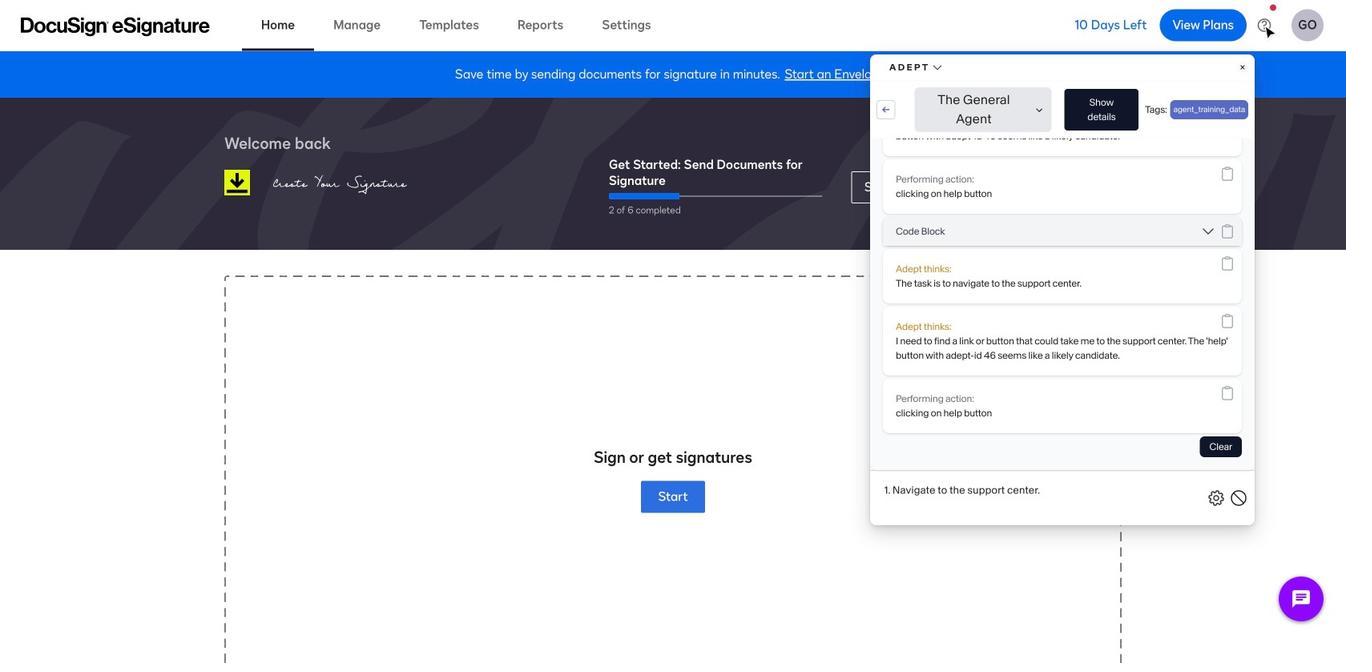 Task type: describe. For each thing, give the bounding box(es) containing it.
docusign esignature image
[[21, 17, 210, 36]]

docusignlogo image
[[224, 170, 250, 196]]



Task type: vqa. For each thing, say whether or not it's contained in the screenshot.
DocuSign eSignature Image
yes



